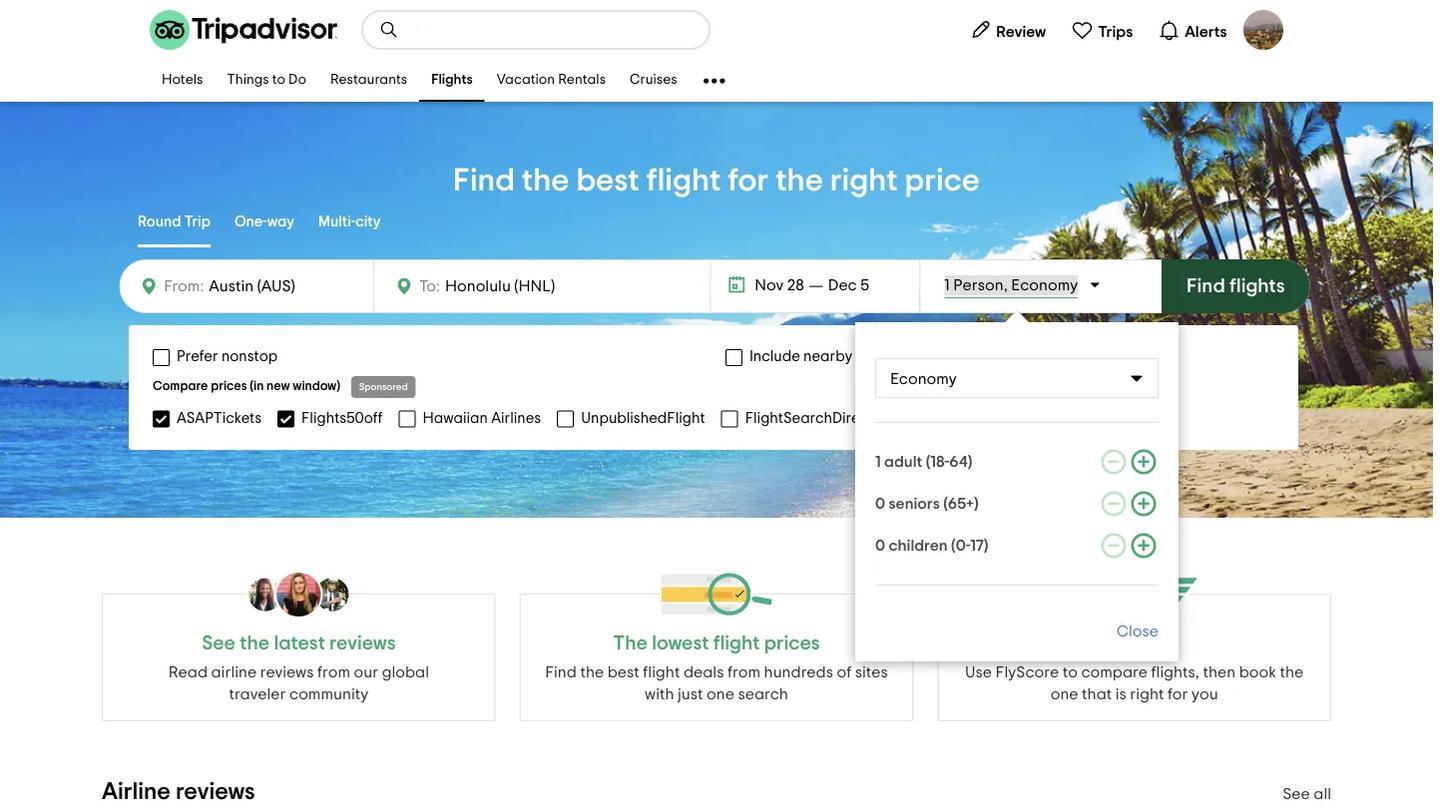 Task type: describe. For each thing, give the bounding box(es) containing it.
is
[[1115, 687, 1127, 703]]

nov
[[755, 277, 784, 293]]

select
[[905, 410, 951, 426]]

close
[[1117, 624, 1159, 640]]

flight for deals
[[643, 665, 680, 681]]

hundreds
[[764, 665, 833, 681]]

0 vertical spatial right
[[830, 165, 898, 197]]

one-way link
[[234, 200, 294, 247]]

the lowest flight prices
[[613, 634, 820, 654]]

trips
[[1098, 23, 1133, 39]]

tickets
[[1296, 34, 1331, 45]]

airline
[[211, 665, 257, 681]]

0 seniors (65+)
[[875, 496, 979, 512]]

1 vertical spatial flights
[[431, 73, 473, 87]]

read airline reviews from our global traveler community
[[168, 665, 429, 703]]

from inside the read airline reviews from our global traveler community
[[317, 665, 350, 681]]

then
[[1203, 665, 1236, 681]]

the for see the latest reviews
[[240, 634, 270, 654]]

vacation
[[497, 73, 555, 87]]

prefer nonstop
[[177, 349, 278, 364]]

best for deals
[[608, 665, 640, 681]]

from inside find the best flight deals from hundreds of sites with just one search
[[728, 665, 761, 681]]

multi-
[[318, 214, 356, 229]]

round
[[138, 214, 181, 229]]

the
[[613, 634, 648, 654]]

one-
[[234, 214, 267, 229]]

1 for 1 person , economy
[[944, 277, 950, 293]]

profile picture image
[[1243, 10, 1283, 50]]

round trip link
[[138, 200, 210, 247]]

alerts
[[1185, 23, 1227, 39]]

review
[[996, 23, 1046, 39]]

multi-city link
[[318, 200, 381, 247]]

flyscore inside "use flyscore to compare flights, then book the one that is right for you"
[[996, 665, 1059, 681]]

hawaiian
[[423, 411, 488, 426]]

review link
[[961, 10, 1055, 50]]

hotels link
[[150, 60, 215, 102]]

new
[[267, 380, 290, 393]]

dec 5
[[828, 277, 869, 293]]

latest
[[274, 634, 325, 654]]

To where? text field
[[440, 273, 615, 299]]

use
[[965, 665, 992, 681]]

restaurants
[[330, 73, 407, 87]]

0 vertical spatial reviews
[[329, 634, 396, 654]]

-
[[1256, 34, 1260, 45]]

that
[[1082, 687, 1112, 703]]

find flights button
[[1162, 259, 1310, 313]]

find the best flight deals from hundreds of sites with just one search
[[545, 665, 888, 703]]

the for find the best flight deals from hundreds of sites with just one search
[[580, 665, 604, 681]]

things to do
[[227, 73, 306, 87]]

to inside "use flyscore to compare flights, then book the one that is right for you"
[[1063, 665, 1078, 681]]

1 vertical spatial economy
[[890, 371, 957, 387]]

right inside "use flyscore to compare flights, then book the one that is right for you"
[[1130, 687, 1164, 703]]

17)
[[970, 538, 988, 554]]

for you
[[1168, 687, 1218, 703]]

search image
[[379, 20, 399, 40]]

airline reviews
[[102, 780, 255, 804]]

book
[[1239, 665, 1276, 681]]

flight for for
[[646, 165, 721, 197]]

(in
[[250, 380, 264, 393]]

with
[[645, 687, 674, 703]]

use flyscore to compare flights, then book the one that is right for you
[[965, 665, 1304, 703]]

,
[[1004, 277, 1008, 293]]

(65+)
[[943, 496, 979, 512]]

see the latest reviews
[[202, 634, 396, 654]]

1 horizontal spatial flyscore
[[1095, 634, 1173, 654]]

nonstop
[[221, 349, 278, 364]]

0 vertical spatial to
[[272, 73, 285, 87]]

traveler community
[[229, 687, 368, 703]]

prefer
[[177, 349, 218, 364]]

lowest
[[652, 634, 709, 654]]

of
[[837, 665, 852, 681]]

28
[[787, 277, 804, 293]]

(18-
[[926, 454, 949, 470]]

global
[[382, 665, 429, 681]]

include
[[749, 349, 800, 364]]

just
[[678, 687, 703, 703]]

see for see the latest reviews
[[202, 634, 235, 654]]

0 horizontal spatial airline
[[102, 780, 170, 804]]

From where? text field
[[204, 272, 361, 300]]

for
[[728, 165, 769, 197]]

1 horizontal spatial flights
[[1221, 34, 1254, 45]]

1 person , economy
[[944, 277, 1078, 293]]

cheap flights - airline tickets
[[1184, 34, 1331, 45]]



Task type: locate. For each thing, give the bounding box(es) containing it.
adult
[[884, 454, 922, 470]]

0 vertical spatial 0
[[875, 496, 885, 512]]

flight left for
[[646, 165, 721, 197]]

1 from from the left
[[317, 665, 350, 681]]

hotels
[[162, 73, 203, 87]]

see for see all
[[1283, 786, 1310, 802]]

right left price
[[830, 165, 898, 197]]

see all
[[1283, 786, 1331, 802]]

0 horizontal spatial find
[[453, 165, 515, 197]]

1
[[944, 277, 950, 293], [875, 454, 881, 470]]

to
[[272, 73, 285, 87], [1063, 665, 1078, 681]]

airline
[[1262, 34, 1294, 45], [102, 780, 170, 804]]

0 for 0 children (0-17)
[[875, 538, 885, 554]]

our
[[354, 665, 378, 681]]

Search search field
[[407, 21, 693, 39]]

find
[[453, 165, 515, 197], [1187, 276, 1225, 296], [545, 665, 577, 681]]

1 0 from the top
[[875, 496, 885, 512]]

1 horizontal spatial right
[[1130, 687, 1164, 703]]

trip
[[184, 214, 210, 229]]

1 horizontal spatial economy
[[1011, 277, 1078, 293]]

vacation rentals
[[497, 73, 606, 87]]

flights
[[1221, 34, 1254, 45], [431, 73, 473, 87]]

from:
[[164, 278, 204, 294]]

1 horizontal spatial see
[[1283, 786, 1310, 802]]

1 horizontal spatial find
[[545, 665, 577, 681]]

compare
[[1081, 665, 1148, 681]]

1 left "person" on the right of page
[[944, 277, 950, 293]]

1 vertical spatial to
[[1063, 665, 1078, 681]]

read
[[168, 665, 208, 681]]

1 adult (18-64)
[[875, 454, 972, 470]]

0 horizontal spatial flights
[[431, 73, 473, 87]]

1 vertical spatial find
[[1187, 276, 1225, 296]]

find for find flights
[[1187, 276, 1225, 296]]

1 left adult
[[875, 454, 881, 470]]

0 horizontal spatial reviews
[[176, 780, 255, 804]]

0 horizontal spatial flyscore
[[996, 665, 1059, 681]]

tripadvisor image
[[150, 10, 337, 50]]

one search
[[707, 687, 788, 703]]

flyscore up one
[[996, 665, 1059, 681]]

0 horizontal spatial 1
[[875, 454, 881, 470]]

0 left seniors
[[875, 496, 885, 512]]

0 vertical spatial best
[[576, 165, 639, 197]]

from up one search
[[728, 665, 761, 681]]

all for see all
[[1314, 786, 1331, 802]]

compare
[[153, 380, 208, 393]]

deals
[[684, 665, 724, 681]]

0 horizontal spatial economy
[[890, 371, 957, 387]]

alerts link
[[1149, 10, 1236, 50]]

do
[[289, 73, 306, 87]]

flight prices
[[713, 634, 820, 654]]

seniors
[[889, 496, 940, 512]]

0 vertical spatial economy
[[1011, 277, 1078, 293]]

5
[[861, 277, 869, 293]]

1 horizontal spatial to
[[1063, 665, 1078, 681]]

flightsearchdirect
[[745, 411, 873, 426]]

compare prices (in new window)
[[153, 380, 340, 393]]

flights left -
[[1221, 34, 1254, 45]]

hawaiian airlines
[[423, 411, 541, 426]]

flights
[[1230, 276, 1285, 296]]

things to do link
[[215, 60, 318, 102]]

restaurants link
[[318, 60, 419, 102]]

flights link
[[419, 60, 485, 102]]

to left do
[[272, 73, 285, 87]]

best inside find the best flight deals from hundreds of sites with just one search
[[608, 665, 640, 681]]

1 vertical spatial flyscore
[[996, 665, 1059, 681]]

from
[[317, 665, 350, 681], [728, 665, 761, 681]]

economy right ,
[[1011, 277, 1078, 293]]

0 horizontal spatial see
[[202, 634, 235, 654]]

0 horizontal spatial from
[[317, 665, 350, 681]]

to:
[[419, 278, 440, 294]]

0
[[875, 496, 885, 512], [875, 538, 885, 554]]

vacation rentals link
[[485, 60, 618, 102]]

1 vertical spatial flight
[[643, 665, 680, 681]]

round trip
[[138, 214, 210, 229]]

economy up select
[[890, 371, 957, 387]]

1 vertical spatial right
[[1130, 687, 1164, 703]]

price
[[905, 165, 980, 197]]

0 vertical spatial flyscore
[[1095, 634, 1173, 654]]

0 vertical spatial find
[[453, 165, 515, 197]]

flyscore
[[1095, 634, 1173, 654], [996, 665, 1059, 681]]

1 vertical spatial 0
[[875, 538, 885, 554]]

1 vertical spatial see
[[1283, 786, 1310, 802]]

2 vertical spatial reviews
[[176, 780, 255, 804]]

0 for 0 seniors (65+)
[[875, 496, 885, 512]]

multi-city
[[318, 214, 381, 229]]

sponsored
[[359, 382, 408, 392]]

find for find the best flight for the right price
[[453, 165, 515, 197]]

one-way
[[234, 214, 294, 229]]

right right is
[[1130, 687, 1164, 703]]

1 vertical spatial 1
[[875, 454, 881, 470]]

the inside "use flyscore to compare flights, then book the one that is right for you"
[[1280, 665, 1304, 681]]

0 vertical spatial see
[[202, 634, 235, 654]]

0 horizontal spatial to
[[272, 73, 285, 87]]

1 vertical spatial reviews
[[260, 665, 314, 681]]

0 vertical spatial flights
[[1221, 34, 1254, 45]]

rentals
[[558, 73, 606, 87]]

select all
[[905, 410, 972, 426]]

1 vertical spatial best
[[608, 665, 640, 681]]

include nearby airports
[[749, 349, 910, 364]]

cheap
[[1184, 34, 1219, 45]]

find inside 'find flights' button
[[1187, 276, 1225, 296]]

1 horizontal spatial all
[[1314, 786, 1331, 802]]

window)
[[293, 380, 340, 393]]

flight
[[646, 165, 721, 197], [643, 665, 680, 681]]

2 from from the left
[[728, 665, 761, 681]]

best for for
[[576, 165, 639, 197]]

0 vertical spatial 1
[[944, 277, 950, 293]]

find flights
[[1187, 276, 1285, 296]]

1 vertical spatial airline
[[102, 780, 170, 804]]

city
[[356, 214, 381, 229]]

all
[[954, 410, 972, 426], [1314, 786, 1331, 802]]

cruises
[[630, 73, 677, 87]]

airports
[[856, 349, 910, 364]]

flight inside find the best flight deals from hundreds of sites with just one search
[[643, 665, 680, 681]]

flights50off
[[301, 411, 383, 426]]

to up one
[[1063, 665, 1078, 681]]

flyscore up compare
[[1095, 634, 1173, 654]]

find the best flight for the right price
[[453, 165, 980, 197]]

cruises link
[[618, 60, 689, 102]]

64)
[[949, 454, 972, 470]]

sites
[[855, 665, 888, 681]]

economy
[[1011, 277, 1078, 293], [890, 371, 957, 387]]

1 horizontal spatial from
[[728, 665, 761, 681]]

0 horizontal spatial right
[[830, 165, 898, 197]]

1 horizontal spatial 1
[[944, 277, 950, 293]]

reviews inside the read airline reviews from our global traveler community
[[260, 665, 314, 681]]

unpublishedflight
[[581, 411, 705, 426]]

all for select all
[[954, 410, 972, 426]]

best
[[576, 165, 639, 197], [608, 665, 640, 681]]

0 left "children"
[[875, 538, 885, 554]]

1 horizontal spatial airline
[[1262, 34, 1294, 45]]

flights,
[[1151, 665, 1199, 681]]

the inside find the best flight deals from hundreds of sites with just one search
[[580, 665, 604, 681]]

one
[[1051, 687, 1078, 703]]

way
[[267, 214, 294, 229]]

airlines
[[491, 411, 541, 426]]

1 vertical spatial all
[[1314, 786, 1331, 802]]

flights left vacation
[[431, 73, 473, 87]]

1 horizontal spatial reviews
[[260, 665, 314, 681]]

2 0 from the top
[[875, 538, 885, 554]]

0 horizontal spatial all
[[954, 410, 972, 426]]

nov 28
[[755, 277, 804, 293]]

flight up with
[[643, 665, 680, 681]]

trips link
[[1063, 10, 1141, 50]]

None search field
[[363, 12, 709, 48]]

nearby
[[803, 349, 852, 364]]

the for find the best flight for the right price
[[522, 165, 569, 197]]

0 vertical spatial airline
[[1262, 34, 1294, 45]]

find inside find the best flight deals from hundreds of sites with just one search
[[545, 665, 577, 681]]

things
[[227, 73, 269, 87]]

see all link
[[1283, 786, 1331, 802]]

from left our
[[317, 665, 350, 681]]

0 vertical spatial all
[[954, 410, 972, 426]]

2 vertical spatial find
[[545, 665, 577, 681]]

0 children (0-17)
[[875, 538, 988, 554]]

find for find the best flight deals from hundreds of sites with just one search
[[545, 665, 577, 681]]

2 horizontal spatial find
[[1187, 276, 1225, 296]]

1 for 1 adult (18-64)
[[875, 454, 881, 470]]

0 vertical spatial flight
[[646, 165, 721, 197]]

2 horizontal spatial reviews
[[329, 634, 396, 654]]



Task type: vqa. For each thing, say whether or not it's contained in the screenshot.


